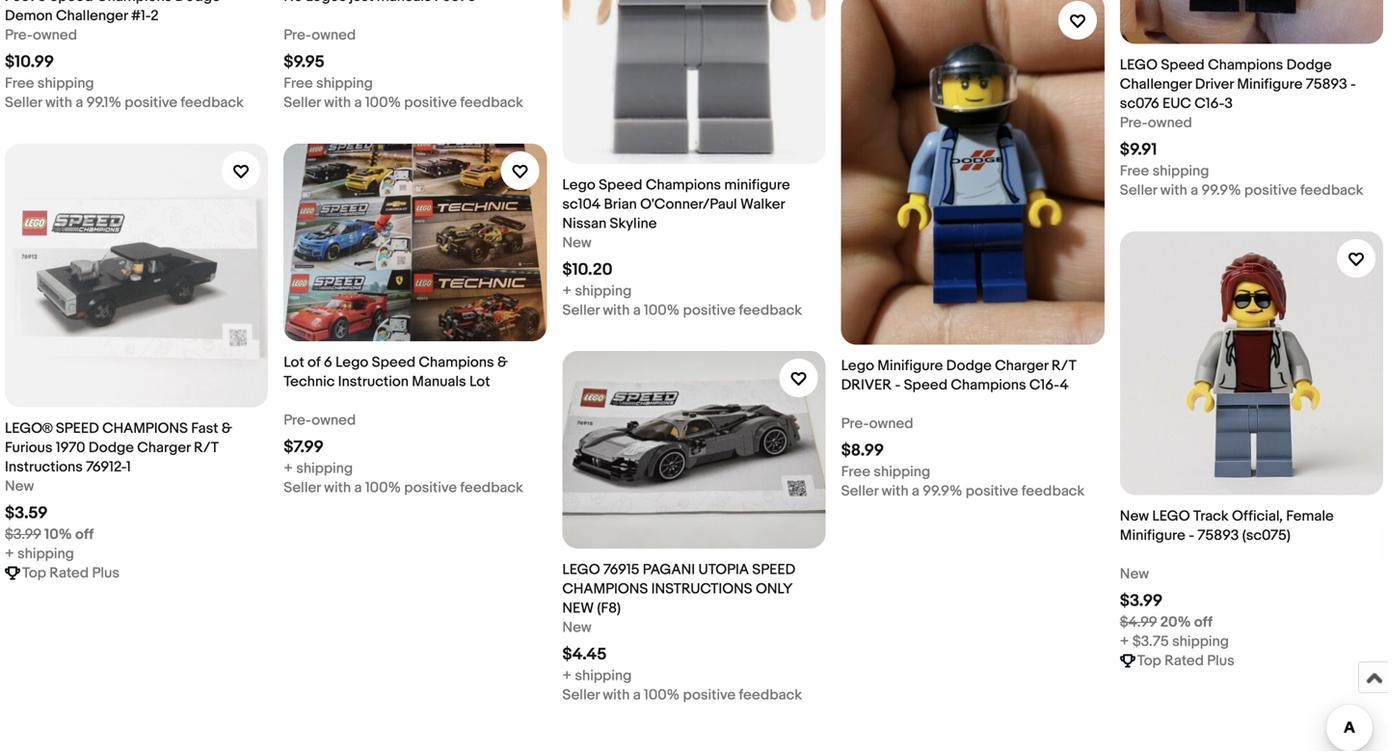 Task type: locate. For each thing, give the bounding box(es) containing it.
0 horizontal spatial dodge
[[89, 439, 134, 456]]

lego inside lego speed champions dodge challenger driver minifigure 75893  - sc076 euc c16-3 pre-owned $9.91 free shipping seller with a 99.9% positive feedback
[[1120, 57, 1158, 74]]

speed up only
[[752, 561, 796, 579]]

free down '$8.99' in the bottom right of the page
[[841, 463, 871, 481]]

99.9%
[[1202, 182, 1242, 199], [923, 482, 963, 500]]

pre-owned text field up $9.95
[[284, 26, 356, 45]]

manuals
[[412, 373, 466, 390]]

0 horizontal spatial free shipping text field
[[841, 462, 931, 481]]

owned up $8.99 text field
[[869, 415, 914, 432]]

1 horizontal spatial $3.99
[[1120, 591, 1163, 611]]

Free shipping text field
[[5, 74, 94, 93], [284, 74, 373, 93]]

positive inside pre-owned $9.95 free shipping seller with a 100% positive feedback
[[404, 94, 457, 112]]

positive inside lego 76915 pagani utopia speed champions instructions only new (f8) new $4.45 + shipping seller with a 100% positive feedback
[[683, 687, 736, 704]]

feedback inside the pre-owned $7.99 + shipping seller with a 100% positive feedback
[[460, 479, 523, 497]]

2 horizontal spatial lego
[[841, 357, 874, 374]]

free
[[5, 75, 34, 92], [284, 75, 313, 92], [1120, 163, 1150, 180], [841, 463, 871, 481]]

walker
[[741, 196, 785, 213]]

$3.99
[[5, 526, 41, 543], [1120, 591, 1163, 611]]

1 horizontal spatial plus
[[1208, 652, 1235, 669]]

o'conner/paul
[[640, 196, 737, 213]]

+ shipping text field for $4.45
[[563, 666, 632, 686]]

1 horizontal spatial minifigure
[[1120, 527, 1186, 544]]

rated for $3.59
[[49, 564, 89, 582]]

+ down '$10.20'
[[563, 283, 572, 300]]

off inside new $3.99 $4.99 20% off + $3.75 shipping
[[1195, 614, 1213, 631]]

1 vertical spatial r/t
[[194, 439, 218, 456]]

owned down euc
[[1148, 114, 1193, 132]]

1 horizontal spatial -
[[1189, 527, 1195, 544]]

0 horizontal spatial top rated plus
[[22, 564, 119, 582]]

top inside text box
[[22, 564, 46, 582]]

plus down previous price $3.99 10% off text box
[[92, 564, 119, 582]]

2 vertical spatial dodge
[[89, 439, 134, 456]]

off
[[75, 526, 94, 543], [1195, 614, 1213, 631]]

new
[[563, 600, 594, 617]]

1 vertical spatial charger
[[137, 439, 191, 456]]

1 vertical spatial rated
[[1165, 652, 1204, 669]]

plus inside text field
[[1208, 652, 1235, 669]]

0 vertical spatial c16-
[[1195, 95, 1225, 112]]

0 vertical spatial $3.99
[[5, 526, 41, 543]]

free inside lego speed champions dodge challenger driver minifigure 75893  - sc076 euc c16-3 pre-owned $9.91 free shipping seller with a 99.9% positive feedback
[[1120, 163, 1150, 180]]

shipping inside pre-owned $10.99 free shipping seller with a 99.1% positive feedback
[[37, 75, 94, 92]]

pre-owned text field up $7.99 on the left of page
[[284, 411, 356, 430]]

1 vertical spatial dodge
[[947, 357, 992, 374]]

new inside "lego speed champions minifigure sc104 brian o'conner/paul walker nissan skyline new $10.20 + shipping seller with a 100% positive feedback"
[[563, 234, 592, 252]]

lego up 'sc104'
[[563, 177, 596, 194]]

lego up challenger
[[1120, 57, 1158, 74]]

seller down $7.99 text box
[[284, 479, 321, 497]]

free inside pre-owned $9.95 free shipping seller with a 100% positive feedback
[[284, 75, 313, 92]]

& inside the lot of 6 lego speed champions & technic instruction manuals lot
[[497, 354, 508, 371]]

1 vertical spatial + shipping text field
[[5, 544, 74, 563]]

0 vertical spatial speed
[[56, 420, 99, 437]]

lego
[[1120, 57, 1158, 74], [1153, 507, 1190, 525], [563, 561, 600, 579]]

100%
[[365, 94, 401, 112], [644, 302, 680, 319], [365, 479, 401, 497], [644, 687, 680, 704]]

plus for $3.99
[[1208, 652, 1235, 669]]

new text field up $3.59
[[5, 477, 34, 496]]

champions left 4
[[951, 376, 1026, 394]]

$7.99
[[284, 437, 324, 458]]

challenger
[[1120, 76, 1192, 93]]

new text field for $10.20
[[563, 233, 592, 253]]

with inside pre-owned $8.99 free shipping seller with a 99.9% positive feedback
[[882, 482, 909, 500]]

0 horizontal spatial + shipping text field
[[5, 544, 74, 563]]

speed
[[1161, 57, 1205, 74], [599, 177, 643, 194], [372, 354, 416, 371], [904, 376, 948, 394]]

lego up "new"
[[563, 561, 600, 579]]

+ down '$3.59' text field
[[5, 545, 14, 562]]

minifigure up $3.99 text box
[[1120, 527, 1186, 544]]

1 horizontal spatial top rated plus
[[1138, 652, 1235, 669]]

- inside lego minifigure dodge charger r/t driver - speed champions c16-4
[[895, 376, 901, 394]]

a inside lego 76915 pagani utopia speed champions instructions only new (f8) new $4.45 + shipping seller with a 100% positive feedback
[[633, 687, 641, 704]]

minifigure up driver
[[878, 357, 943, 374]]

Free shipping text field
[[1120, 162, 1210, 181], [841, 462, 931, 481]]

0 horizontal spatial $3.99
[[5, 526, 41, 543]]

pre- inside pre-owned $10.99 free shipping seller with a 99.1% positive feedback
[[5, 27, 33, 44]]

new text field for $3.59
[[5, 477, 34, 496]]

dodge inside lego speed champions dodge challenger driver minifigure 75893  - sc076 euc c16-3 pre-owned $9.91 free shipping seller with a 99.9% positive feedback
[[1287, 57, 1332, 74]]

0 horizontal spatial speed
[[56, 420, 99, 437]]

10%
[[44, 526, 72, 543]]

pre-owned text field for $9.91
[[1120, 113, 1193, 133]]

seller inside pre-owned $9.95 free shipping seller with a 100% positive feedback
[[284, 94, 321, 112]]

1 horizontal spatial lot
[[470, 373, 490, 390]]

pre-owned text field for $10.99
[[5, 26, 77, 45]]

$3.99 text field
[[1120, 591, 1163, 611]]

1 vertical spatial speed
[[752, 561, 796, 579]]

new down nissan
[[563, 234, 592, 252]]

0 horizontal spatial plus
[[92, 564, 119, 582]]

pre-owned text field up $8.99 text field
[[841, 414, 914, 433]]

Seller with a 100% positive feedback text field
[[563, 301, 802, 320], [284, 478, 523, 498], [563, 686, 802, 705]]

0 horizontal spatial 75893
[[1198, 527, 1239, 544]]

+ shipping text field
[[563, 282, 632, 301], [5, 544, 74, 563]]

+ shipping text field down 10%
[[5, 544, 74, 563]]

75893 inside lego speed champions dodge challenger driver minifigure 75893  - sc076 euc c16-3 pre-owned $9.91 free shipping seller with a 99.9% positive feedback
[[1306, 76, 1348, 93]]

pre- up $7.99 on the left of page
[[284, 412, 312, 429]]

76915
[[604, 561, 640, 579]]

0 horizontal spatial charger
[[137, 439, 191, 456]]

pre-owned $7.99 + shipping seller with a 100% positive feedback
[[284, 412, 523, 497]]

free inside pre-owned $10.99 free shipping seller with a 99.1% positive feedback
[[5, 75, 34, 92]]

group
[[5, 0, 1384, 705]]

100% inside "lego speed champions minifigure sc104 brian o'conner/paul walker nissan skyline new $10.20 + shipping seller with a 100% positive feedback"
[[644, 302, 680, 319]]

owned
[[33, 27, 77, 44], [312, 27, 356, 44], [1148, 114, 1193, 132], [312, 412, 356, 429], [869, 415, 914, 432]]

champions up 'o'conner/paul'
[[646, 177, 721, 194]]

a inside pre-owned $8.99 free shipping seller with a 99.9% positive feedback
[[912, 482, 920, 500]]

$10.20
[[563, 260, 613, 280]]

free shipping text field down $9.95
[[284, 74, 373, 93]]

100% inside the pre-owned $7.99 + shipping seller with a 100% positive feedback
[[365, 479, 401, 497]]

2 horizontal spatial -
[[1351, 76, 1357, 93]]

75893 inside new lego track official, female minifigure - 75893 (sc075)
[[1198, 527, 1239, 544]]

r/t
[[1052, 357, 1076, 374], [194, 439, 218, 456]]

plus
[[92, 564, 119, 582], [1208, 652, 1235, 669]]

shipping down $10.99
[[37, 75, 94, 92]]

top rated plus for $3.59
[[22, 564, 119, 582]]

seller down $9.91
[[1120, 182, 1158, 199]]

speed inside lego minifigure dodge charger r/t driver - speed champions c16-4
[[904, 376, 948, 394]]

-
[[1351, 76, 1357, 93], [895, 376, 901, 394], [1189, 527, 1195, 544]]

shipping inside lego speed champions dodge challenger driver minifigure 75893  - sc076 euc c16-3 pre-owned $9.91 free shipping seller with a 99.9% positive feedback
[[1153, 163, 1210, 180]]

76912-
[[86, 458, 126, 476]]

1 horizontal spatial rated
[[1165, 652, 1204, 669]]

owned up $9.95
[[312, 27, 356, 44]]

1 horizontal spatial 99.9%
[[1202, 182, 1242, 199]]

0 horizontal spatial off
[[75, 526, 94, 543]]

0 vertical spatial &
[[497, 354, 508, 371]]

top rated plus down + $3.75 shipping text field
[[1138, 652, 1235, 669]]

New text field
[[563, 233, 592, 253], [5, 477, 34, 496], [1120, 564, 1149, 584], [563, 618, 592, 637]]

shipping down $4.45
[[575, 667, 632, 685]]

$3.59 text field
[[5, 503, 48, 523]]

+ down $4.99 at the bottom
[[1120, 633, 1130, 650]]

0 vertical spatial + shipping text field
[[284, 459, 353, 478]]

1 vertical spatial $3.99
[[1120, 591, 1163, 611]]

lego for $9.91
[[1120, 57, 1158, 74]]

1 horizontal spatial &
[[497, 354, 508, 371]]

1 horizontal spatial lego
[[563, 177, 596, 194]]

free shipping text field down $10.99
[[5, 74, 94, 93]]

free shipping text field for $9.91
[[1120, 162, 1210, 181]]

shipping down previous price $3.99 10% off text box
[[17, 545, 74, 562]]

pre- down "sc076"
[[1120, 114, 1148, 132]]

shipping down $7.99 text box
[[296, 460, 353, 477]]

1 vertical spatial c16-
[[1030, 376, 1060, 394]]

pre-owned text field for $7.99
[[284, 411, 356, 430]]

charger inside lego® speed champions fast & furious 1970 dodge charger r/t instructions 76912-1 new $3.59 $3.99 10% off + shipping
[[137, 439, 191, 456]]

0 horizontal spatial -
[[895, 376, 901, 394]]

$3.99 down '$3.59' text field
[[5, 526, 41, 543]]

+ down $7.99 text box
[[284, 460, 293, 477]]

lego
[[563, 177, 596, 194], [336, 354, 369, 371], [841, 357, 874, 374]]

official,
[[1232, 507, 1283, 525]]

lot right "manuals"
[[470, 373, 490, 390]]

&
[[497, 354, 508, 371], [222, 420, 232, 437]]

new left track
[[1120, 507, 1149, 525]]

a inside lego speed champions dodge challenger driver minifigure 75893  - sc076 euc c16-3 pre-owned $9.91 free shipping seller with a 99.9% positive feedback
[[1191, 182, 1199, 199]]

off right 10%
[[75, 526, 94, 543]]

$4.45
[[563, 645, 607, 665]]

feedback inside pre-owned $9.95 free shipping seller with a 100% positive feedback
[[460, 94, 523, 112]]

shipping down $8.99 text field
[[874, 463, 931, 481]]

seller down $9.95
[[284, 94, 321, 112]]

shipping down '$10.20'
[[575, 283, 632, 300]]

lego left track
[[1153, 507, 1190, 525]]

a
[[76, 94, 83, 111], [354, 94, 362, 112], [1191, 182, 1199, 199], [633, 302, 641, 319], [354, 479, 362, 497], [912, 482, 920, 500], [633, 687, 641, 704]]

$4.45 text field
[[563, 645, 607, 665]]

1 vertical spatial -
[[895, 376, 901, 394]]

new down "new"
[[563, 619, 592, 636]]

pre-owned text field for $8.99
[[841, 414, 914, 433]]

free shipping text field for $10.99
[[5, 74, 94, 93]]

0 horizontal spatial + shipping text field
[[284, 459, 353, 478]]

seller with a 100% positive feedback text field for $4.45
[[563, 686, 802, 705]]

+ $3.75 shipping text field
[[1120, 632, 1229, 651]]

free shipping text field for $9.95
[[284, 74, 373, 93]]

75893
[[1306, 76, 1348, 93], [1198, 527, 1239, 544]]

positive inside the pre-owned $7.99 + shipping seller with a 100% positive feedback
[[404, 479, 457, 497]]

shipping down $9.95
[[316, 75, 373, 92]]

rated down 10%
[[49, 564, 89, 582]]

1 vertical spatial off
[[1195, 614, 1213, 631]]

feedback inside pre-owned $8.99 free shipping seller with a 99.9% positive feedback
[[1022, 482, 1085, 500]]

pre- up '$8.99' in the bottom right of the page
[[841, 415, 869, 432]]

$3.59
[[5, 503, 48, 523]]

a inside "lego speed champions minifigure sc104 brian o'conner/paul walker nissan skyline new $10.20 + shipping seller with a 100% positive feedback"
[[633, 302, 641, 319]]

only
[[756, 580, 793, 598]]

seller down '$10.20'
[[563, 302, 600, 319]]

1 horizontal spatial free shipping text field
[[284, 74, 373, 93]]

sc076
[[1120, 95, 1160, 112]]

pre- up $9.95
[[284, 27, 312, 44]]

1 vertical spatial seller with a 100% positive feedback text field
[[284, 478, 523, 498]]

new
[[563, 234, 592, 252], [5, 478, 34, 495], [1120, 507, 1149, 525], [1120, 565, 1149, 583], [563, 619, 592, 636]]

2 vertical spatial lego
[[563, 561, 600, 579]]

0 vertical spatial off
[[75, 526, 94, 543]]

new text field for $3.99
[[1120, 564, 1149, 584]]

pre-owned text field for $9.95
[[284, 26, 356, 45]]

champions
[[1208, 57, 1284, 74], [646, 177, 721, 194], [419, 354, 494, 371], [951, 376, 1026, 394]]

2 free shipping text field from the left
[[284, 74, 373, 93]]

lego right 6
[[336, 354, 369, 371]]

top for $3.59
[[22, 564, 46, 582]]

driver
[[841, 376, 892, 394]]

1 vertical spatial champions
[[563, 580, 648, 598]]

speed up the instruction
[[372, 354, 416, 371]]

new text field down nissan
[[563, 233, 592, 253]]

1 free shipping text field from the left
[[5, 74, 94, 93]]

seller with a 100% positive feedback text field for $10.20
[[563, 301, 802, 320]]

1 vertical spatial 99.9%
[[923, 482, 963, 500]]

champions up driver in the right of the page
[[1208, 57, 1284, 74]]

$7.99 text field
[[284, 437, 324, 458]]

speed inside lego® speed champions fast & furious 1970 dodge charger r/t instructions 76912-1 new $3.59 $3.99 10% off + shipping
[[56, 420, 99, 437]]

free inside pre-owned $8.99 free shipping seller with a 99.9% positive feedback
[[841, 463, 871, 481]]

new up $3.99 text box
[[1120, 565, 1149, 583]]

free shipping text field down $9.91 'text box'
[[1120, 162, 1210, 181]]

lego® speed champions fast & furious 1970 dodge charger r/t instructions 76912-1 new $3.59 $3.99 10% off + shipping
[[5, 420, 232, 562]]

lego for with
[[563, 561, 600, 579]]

lego speed champions minifigure sc104 brian o'conner/paul walker nissan skyline new $10.20 + shipping seller with a 100% positive feedback
[[563, 177, 802, 319]]

1 horizontal spatial speed
[[752, 561, 796, 579]]

speed right driver
[[904, 376, 948, 394]]

0 vertical spatial plus
[[92, 564, 119, 582]]

owned inside pre-owned $9.95 free shipping seller with a 100% positive feedback
[[312, 27, 356, 44]]

owned up $7.99 on the left of page
[[312, 412, 356, 429]]

champions inside lego speed champions dodge challenger driver minifigure 75893  - sc076 euc c16-3 pre-owned $9.91 free shipping seller with a 99.9% positive feedback
[[1208, 57, 1284, 74]]

free for $9.95
[[284, 75, 313, 92]]

0 horizontal spatial rated
[[49, 564, 89, 582]]

0 vertical spatial lot
[[284, 354, 304, 371]]

+ shipping text field
[[284, 459, 353, 478], [563, 666, 632, 686]]

shipping inside pre-owned $8.99 free shipping seller with a 99.9% positive feedback
[[874, 463, 931, 481]]

0 horizontal spatial lego
[[336, 354, 369, 371]]

0 vertical spatial top rated plus
[[22, 564, 119, 582]]

- for $8.99
[[895, 376, 901, 394]]

$3.99 up $4.99 at the bottom
[[1120, 591, 1163, 611]]

new up $3.59
[[5, 478, 34, 495]]

pre- inside lego speed champions dodge challenger driver minifigure 75893  - sc076 euc c16-3 pre-owned $9.91 free shipping seller with a 99.9% positive feedback
[[1120, 114, 1148, 132]]

shipping up top rated plus text field
[[1173, 633, 1229, 650]]

0 vertical spatial r/t
[[1052, 357, 1076, 374]]

Top Rated Plus text field
[[1138, 651, 1235, 670]]

track
[[1194, 507, 1229, 525]]

pre- inside the pre-owned $7.99 + shipping seller with a 100% positive feedback
[[284, 412, 312, 429]]

shipping
[[37, 75, 94, 92], [316, 75, 373, 92], [1153, 163, 1210, 180], [575, 283, 632, 300], [296, 460, 353, 477], [874, 463, 931, 481], [17, 545, 74, 562], [1173, 633, 1229, 650], [575, 667, 632, 685]]

instruction
[[338, 373, 409, 390]]

shipping inside lego 76915 pagani utopia speed champions instructions only new (f8) new $4.45 + shipping seller with a 100% positive feedback
[[575, 667, 632, 685]]

0 horizontal spatial minifigure
[[878, 357, 943, 374]]

owned inside pre-owned $8.99 free shipping seller with a 99.9% positive feedback
[[869, 415, 914, 432]]

pre-owned text field up $10.99
[[5, 26, 77, 45]]

0 horizontal spatial 99.9%
[[923, 482, 963, 500]]

lego inside the lot of 6 lego speed champions & technic instruction manuals lot
[[336, 354, 369, 371]]

furious
[[5, 439, 53, 456]]

+
[[563, 283, 572, 300], [284, 460, 293, 477], [5, 545, 14, 562], [1120, 633, 1130, 650], [563, 667, 572, 685]]

rated inside text box
[[49, 564, 89, 582]]

top rated plus for $3.99
[[1138, 652, 1235, 669]]

rated down + $3.75 shipping text field
[[1165, 652, 1204, 669]]

1 vertical spatial plus
[[1208, 652, 1235, 669]]

new text field down "new"
[[563, 618, 592, 637]]

0 vertical spatial -
[[1351, 76, 1357, 93]]

feedback inside lego 76915 pagani utopia speed champions instructions only new (f8) new $4.45 + shipping seller with a 100% positive feedback
[[739, 687, 802, 704]]

speed up challenger
[[1161, 57, 1205, 74]]

seller inside the pre-owned $7.99 + shipping seller with a 100% positive feedback
[[284, 479, 321, 497]]

charger
[[995, 357, 1049, 374], [137, 439, 191, 456]]

positive
[[125, 94, 177, 111], [404, 94, 457, 112], [1245, 182, 1297, 199], [683, 302, 736, 319], [404, 479, 457, 497], [966, 482, 1019, 500], [683, 687, 736, 704]]

lego inside lego minifigure dodge charger r/t driver - speed champions c16-4
[[841, 357, 874, 374]]

0 vertical spatial rated
[[49, 564, 89, 582]]

champions up "manuals"
[[419, 354, 494, 371]]

0 horizontal spatial &
[[222, 420, 232, 437]]

minifigure
[[1237, 76, 1303, 93], [878, 357, 943, 374], [1120, 527, 1186, 544]]

off right 20%
[[1195, 614, 1213, 631]]

75893 for new lego track official, female minifigure - 75893 (sc075)
[[1198, 527, 1239, 544]]

positive inside pre-owned $8.99 free shipping seller with a 99.9% positive feedback
[[966, 482, 1019, 500]]

dodge
[[1287, 57, 1332, 74], [947, 357, 992, 374], [89, 439, 134, 456]]

0 horizontal spatial lot
[[284, 354, 304, 371]]

champions up the 1
[[102, 420, 188, 437]]

0 horizontal spatial c16-
[[1030, 376, 1060, 394]]

1 vertical spatial lego
[[1153, 507, 1190, 525]]

champions
[[102, 420, 188, 437], [563, 580, 648, 598]]

speed up brian
[[599, 177, 643, 194]]

1 vertical spatial + shipping text field
[[563, 666, 632, 686]]

top rated plus
[[22, 564, 119, 582], [1138, 652, 1235, 669]]

with
[[45, 94, 72, 111], [324, 94, 351, 112], [1161, 182, 1188, 199], [603, 302, 630, 319], [324, 479, 351, 497], [882, 482, 909, 500], [603, 687, 630, 704]]

1 horizontal spatial r/t
[[1052, 357, 1076, 374]]

free down $9.91 'text box'
[[1120, 163, 1150, 180]]

pre- up $10.99
[[5, 27, 33, 44]]

$3.75
[[1133, 633, 1169, 650]]

1970
[[56, 439, 85, 456]]

1 vertical spatial free shipping text field
[[841, 462, 931, 481]]

seller down $8.99 text field
[[841, 482, 879, 500]]

1 vertical spatial &
[[222, 420, 232, 437]]

with inside "lego speed champions minifigure sc104 brian o'conner/paul walker nissan skyline new $10.20 + shipping seller with a 100% positive feedback"
[[603, 302, 630, 319]]

1 vertical spatial top
[[1138, 652, 1162, 669]]

shipping down $9.91 'text box'
[[1153, 163, 1210, 180]]

previous price $3.99 10% off text field
[[5, 525, 94, 544]]

free shipping text field for $8.99
[[841, 462, 931, 481]]

0 horizontal spatial champions
[[102, 420, 188, 437]]

lot
[[284, 354, 304, 371], [470, 373, 490, 390]]

seller inside "lego speed champions minifigure sc104 brian o'conner/paul walker nissan skyline new $10.20 + shipping seller with a 100% positive feedback"
[[563, 302, 600, 319]]

off inside lego® speed champions fast & furious 1970 dodge charger r/t instructions 76912-1 new $3.59 $3.99 10% off + shipping
[[75, 526, 94, 543]]

1 horizontal spatial off
[[1195, 614, 1213, 631]]

pagani
[[643, 561, 695, 579]]

lego up driver
[[841, 357, 874, 374]]

seller inside pre-owned $8.99 free shipping seller with a 99.9% positive feedback
[[841, 482, 879, 500]]

2 vertical spatial minifigure
[[1120, 527, 1186, 544]]

r/t down 'fast'
[[194, 439, 218, 456]]

1 horizontal spatial free shipping text field
[[1120, 162, 1210, 181]]

1
[[126, 458, 131, 476]]

new inside new $3.99 $4.99 20% off + $3.75 shipping
[[1120, 565, 1149, 583]]

2 vertical spatial -
[[1189, 527, 1195, 544]]

free down $10.99 text box
[[5, 75, 34, 92]]

free for $10.99
[[5, 75, 34, 92]]

seller
[[5, 94, 42, 111], [284, 94, 321, 112], [1120, 182, 1158, 199], [563, 302, 600, 319], [284, 479, 321, 497], [841, 482, 879, 500], [563, 687, 600, 704]]

2 vertical spatial seller with a 100% positive feedback text field
[[563, 686, 802, 705]]

free down $9.95
[[284, 75, 313, 92]]

0 vertical spatial dodge
[[1287, 57, 1332, 74]]

1 horizontal spatial champions
[[563, 580, 648, 598]]

+ shipping text field down $4.45
[[563, 666, 632, 686]]

1 vertical spatial top rated plus
[[1138, 652, 1235, 669]]

new inside new lego track official, female minifigure - 75893 (sc075)
[[1120, 507, 1149, 525]]

2 horizontal spatial dodge
[[1287, 57, 1332, 74]]

1 horizontal spatial 75893
[[1306, 76, 1348, 93]]

pre-
[[5, 27, 33, 44], [284, 27, 312, 44], [1120, 114, 1148, 132], [284, 412, 312, 429], [841, 415, 869, 432]]

0 horizontal spatial top
[[22, 564, 46, 582]]

0 vertical spatial + shipping text field
[[563, 282, 632, 301]]

75893 for lego speed champions dodge challenger driver minifigure 75893  - sc076 euc c16-3 pre-owned $9.91 free shipping seller with a 99.9% positive feedback
[[1306, 76, 1348, 93]]

rated
[[49, 564, 89, 582], [1165, 652, 1204, 669]]

champions up (f8)
[[563, 580, 648, 598]]

technic
[[284, 373, 335, 390]]

0 vertical spatial 99.9%
[[1202, 182, 1242, 199]]

seller down $4.45
[[563, 687, 600, 704]]

1 horizontal spatial c16-
[[1195, 95, 1225, 112]]

+ shipping text field down $7.99 text box
[[284, 459, 353, 478]]

0 vertical spatial seller with a 100% positive feedback text field
[[563, 301, 802, 320]]

top
[[22, 564, 46, 582], [1138, 652, 1162, 669]]

seller down $10.99 text box
[[5, 94, 42, 111]]

brian
[[604, 196, 637, 213]]

1 horizontal spatial top
[[1138, 652, 1162, 669]]

1 vertical spatial 75893
[[1198, 527, 1239, 544]]

0 vertical spatial charger
[[995, 357, 1049, 374]]

1 vertical spatial minifigure
[[878, 357, 943, 374]]

new text field up $3.99 text box
[[1120, 564, 1149, 584]]

top down previous price $3.99 10% off text box
[[22, 564, 46, 582]]

lego inside "lego speed champions minifigure sc104 brian o'conner/paul walker nissan skyline new $10.20 + shipping seller with a 100% positive feedback"
[[563, 177, 596, 194]]

owned inside the pre-owned $7.99 + shipping seller with a 100% positive feedback
[[312, 412, 356, 429]]

+ inside lego 76915 pagani utopia speed champions instructions only new (f8) new $4.45 + shipping seller with a 100% positive feedback
[[563, 667, 572, 685]]

0 vertical spatial lego
[[1120, 57, 1158, 74]]

top inside text field
[[1138, 652, 1162, 669]]

0 vertical spatial minifigure
[[1237, 76, 1303, 93]]

0 horizontal spatial r/t
[[194, 439, 218, 456]]

speed up 1970
[[56, 420, 99, 437]]

owned inside pre-owned $10.99 free shipping seller with a 99.1% positive feedback
[[33, 27, 77, 44]]

free shipping text field down $8.99 text field
[[841, 462, 931, 481]]

0 vertical spatial top
[[22, 564, 46, 582]]

0 horizontal spatial free shipping text field
[[5, 74, 94, 93]]

pre- inside pre-owned $9.95 free shipping seller with a 100% positive feedback
[[284, 27, 312, 44]]

speed inside the lot of 6 lego speed champions & technic instruction manuals lot
[[372, 354, 416, 371]]

top down $3.75
[[1138, 652, 1162, 669]]

1 horizontal spatial charger
[[995, 357, 1049, 374]]

charger inside lego minifigure dodge charger r/t driver - speed champions c16-4
[[995, 357, 1049, 374]]

shipping inside new $3.99 $4.99 20% off + $3.75 shipping
[[1173, 633, 1229, 650]]

speed
[[56, 420, 99, 437], [752, 561, 796, 579]]

0 vertical spatial 75893
[[1306, 76, 1348, 93]]

Seller with a 100% positive feedback text field
[[284, 93, 523, 112]]

pre-owned $8.99 free shipping seller with a 99.9% positive feedback
[[841, 415, 1085, 500]]

+ down $4.45
[[563, 667, 572, 685]]

c16- inside lego speed champions dodge challenger driver minifigure 75893  - sc076 euc c16-3 pre-owned $9.91 free shipping seller with a 99.9% positive feedback
[[1195, 95, 1225, 112]]

& inside lego® speed champions fast & furious 1970 dodge charger r/t instructions 76912-1 new $3.59 $3.99 10% off + shipping
[[222, 420, 232, 437]]

pre-owned text field down "sc076"
[[1120, 113, 1193, 133]]

Pre-owned text field
[[5, 26, 77, 45], [284, 26, 356, 45], [1120, 113, 1193, 133], [284, 411, 356, 430], [841, 414, 914, 433]]

feedback
[[181, 94, 244, 111], [460, 94, 523, 112], [1301, 182, 1364, 199], [739, 302, 802, 319], [460, 479, 523, 497], [1022, 482, 1085, 500], [739, 687, 802, 704]]

top rated plus down 10%
[[22, 564, 119, 582]]

c16-
[[1195, 95, 1225, 112], [1030, 376, 1060, 394]]

rated inside text field
[[1165, 652, 1204, 669]]

+ shipping text field down '$10.20'
[[563, 282, 632, 301]]

minifigure right driver in the right of the page
[[1237, 76, 1303, 93]]

1 horizontal spatial + shipping text field
[[563, 666, 632, 686]]

rated for $3.99
[[1165, 652, 1204, 669]]

owned up $10.99
[[33, 27, 77, 44]]

lot left of
[[284, 354, 304, 371]]

99.9% inside lego speed champions dodge challenger driver minifigure 75893  - sc076 euc c16-3 pre-owned $9.91 free shipping seller with a 99.9% positive feedback
[[1202, 182, 1242, 199]]

2 horizontal spatial minifigure
[[1237, 76, 1303, 93]]

1 horizontal spatial dodge
[[947, 357, 992, 374]]

plus down + $3.75 shipping text field
[[1208, 652, 1235, 669]]

- for $3.99
[[1189, 527, 1195, 544]]

0 vertical spatial champions
[[102, 420, 188, 437]]

r/t up 4
[[1052, 357, 1076, 374]]



Task type: describe. For each thing, give the bounding box(es) containing it.
lego 76915 pagani utopia speed champions instructions only new (f8) new $4.45 + shipping seller with a 100% positive feedback
[[563, 561, 802, 704]]

plus for $3.59
[[92, 564, 119, 582]]

champions inside lego 76915 pagani utopia speed champions instructions only new (f8) new $4.45 + shipping seller with a 100% positive feedback
[[563, 580, 648, 598]]

lego for lego minifigure dodge charger r/t driver - speed champions c16-4
[[841, 357, 874, 374]]

shipping inside lego® speed champions fast & furious 1970 dodge charger r/t instructions 76912-1 new $3.59 $3.99 10% off + shipping
[[17, 545, 74, 562]]

minifigure inside lego speed champions dodge challenger driver minifigure 75893  - sc076 euc c16-3 pre-owned $9.91 free shipping seller with a 99.9% positive feedback
[[1237, 76, 1303, 93]]

r/t inside lego minifigure dodge charger r/t driver - speed champions c16-4
[[1052, 357, 1076, 374]]

speed inside lego 76915 pagani utopia speed champions instructions only new (f8) new $4.45 + shipping seller with a 100% positive feedback
[[752, 561, 796, 579]]

99.9% inside pre-owned $8.99 free shipping seller with a 99.9% positive feedback
[[923, 482, 963, 500]]

with inside pre-owned $10.99 free shipping seller with a 99.1% positive feedback
[[45, 94, 72, 111]]

$10.99 text field
[[5, 52, 54, 72]]

$9.91
[[1120, 140, 1157, 160]]

shipping inside pre-owned $9.95 free shipping seller with a 100% positive feedback
[[316, 75, 373, 92]]

feedback inside lego speed champions dodge challenger driver minifigure 75893  - sc076 euc c16-3 pre-owned $9.91 free shipping seller with a 99.9% positive feedback
[[1301, 182, 1364, 199]]

$4.99
[[1120, 614, 1157, 631]]

lot of 6 lego speed champions & technic instruction manuals lot
[[284, 354, 508, 390]]

shipping inside "lego speed champions minifigure sc104 brian o'conner/paul walker nissan skyline new $10.20 + shipping seller with a 100% positive feedback"
[[575, 283, 632, 300]]

lego minifigure dodge charger r/t driver - speed champions c16-4
[[841, 357, 1076, 394]]

+ shipping text field for $7.99
[[284, 459, 353, 478]]

+ inside "lego speed champions minifigure sc104 brian o'conner/paul walker nissan skyline new $10.20 + shipping seller with a 100% positive feedback"
[[563, 283, 572, 300]]

dodge inside lego minifigure dodge charger r/t driver - speed champions c16-4
[[947, 357, 992, 374]]

champions inside "lego speed champions minifigure sc104 brian o'conner/paul walker nissan skyline new $10.20 + shipping seller with a 100% positive feedback"
[[646, 177, 721, 194]]

feedback inside "lego speed champions minifigure sc104 brian o'conner/paul walker nissan skyline new $10.20 + shipping seller with a 100% positive feedback"
[[739, 302, 802, 319]]

owned inside lego speed champions dodge challenger driver minifigure 75893  - sc076 euc c16-3 pre-owned $9.91 free shipping seller with a 99.9% positive feedback
[[1148, 114, 1193, 132]]

dodge inside lego® speed champions fast & furious 1970 dodge charger r/t instructions 76912-1 new $3.59 $3.99 10% off + shipping
[[89, 439, 134, 456]]

a inside pre-owned $10.99 free shipping seller with a 99.1% positive feedback
[[76, 94, 83, 111]]

a inside the pre-owned $7.99 + shipping seller with a 100% positive feedback
[[354, 479, 362, 497]]

instructions
[[651, 580, 753, 598]]

female
[[1287, 507, 1334, 525]]

top for $3.99
[[1138, 652, 1162, 669]]

positive inside pre-owned $10.99 free shipping seller with a 99.1% positive feedback
[[125, 94, 177, 111]]

$10.20 text field
[[563, 260, 613, 280]]

owned for $10.99
[[33, 27, 77, 44]]

lego speed champions dodge challenger driver minifigure 75893  - sc076 euc c16-3 pre-owned $9.91 free shipping seller with a 99.9% positive feedback
[[1120, 57, 1364, 199]]

champions inside lego® speed champions fast & furious 1970 dodge charger r/t instructions 76912-1 new $3.59 $3.99 10% off + shipping
[[102, 420, 188, 437]]

pre- for $9.95
[[284, 27, 312, 44]]

100% inside pre-owned $9.95 free shipping seller with a 100% positive feedback
[[365, 94, 401, 112]]

new text field for $4.45
[[563, 618, 592, 637]]

lego inside new lego track official, female minifigure - 75893 (sc075)
[[1153, 507, 1190, 525]]

utopia
[[699, 561, 749, 579]]

speed inside "lego speed champions minifigure sc104 brian o'conner/paul walker nissan skyline new $10.20 + shipping seller with a 100% positive feedback"
[[599, 177, 643, 194]]

with inside pre-owned $9.95 free shipping seller with a 100% positive feedback
[[324, 94, 351, 112]]

speed inside lego speed champions dodge challenger driver minifigure 75893  - sc076 euc c16-3 pre-owned $9.91 free shipping seller with a 99.9% positive feedback
[[1161, 57, 1205, 74]]

pre-owned $10.99 free shipping seller with a 99.1% positive feedback
[[5, 27, 244, 111]]

r/t inside lego® speed champions fast & furious 1970 dodge charger r/t instructions 76912-1 new $3.59 $3.99 10% off + shipping
[[194, 439, 218, 456]]

with inside lego speed champions dodge challenger driver minifigure 75893  - sc076 euc c16-3 pre-owned $9.91 free shipping seller with a 99.9% positive feedback
[[1161, 182, 1188, 199]]

Top Rated Plus text field
[[22, 563, 119, 583]]

(sc075)
[[1243, 527, 1291, 544]]

with inside the pre-owned $7.99 + shipping seller with a 100% positive feedback
[[324, 479, 351, 497]]

lego®
[[5, 420, 53, 437]]

skyline
[[610, 215, 657, 232]]

nissan
[[563, 215, 607, 232]]

pre- for $7.99
[[284, 412, 312, 429]]

seller inside lego 76915 pagani utopia speed champions instructions only new (f8) new $4.45 + shipping seller with a 100% positive feedback
[[563, 687, 600, 704]]

minifigure inside new lego track official, female minifigure - 75893 (sc075)
[[1120, 527, 1186, 544]]

Seller with a 99.9% positive feedback text field
[[1120, 181, 1364, 200]]

new inside lego® speed champions fast & furious 1970 dodge charger r/t instructions 76912-1 new $3.59 $3.99 10% off + shipping
[[5, 478, 34, 495]]

+ inside lego® speed champions fast & furious 1970 dodge charger r/t instructions 76912-1 new $3.59 $3.99 10% off + shipping
[[5, 545, 14, 562]]

$8.99 text field
[[841, 441, 884, 461]]

seller inside lego speed champions dodge challenger driver minifigure 75893  - sc076 euc c16-3 pre-owned $9.91 free shipping seller with a 99.9% positive feedback
[[1120, 182, 1158, 199]]

free for $8.99
[[841, 463, 871, 481]]

owned for $8.99
[[869, 415, 914, 432]]

positive inside "lego speed champions minifigure sc104 brian o'conner/paul walker nissan skyline new $10.20 + shipping seller with a 100% positive feedback"
[[683, 302, 736, 319]]

$8.99
[[841, 441, 884, 461]]

$9.95 text field
[[284, 52, 325, 72]]

99.1%
[[86, 94, 121, 111]]

100% inside lego 76915 pagani utopia speed champions instructions only new (f8) new $4.45 + shipping seller with a 100% positive feedback
[[644, 687, 680, 704]]

shipping inside the pre-owned $7.99 + shipping seller with a 100% positive feedback
[[296, 460, 353, 477]]

Seller with a 99.1% positive feedback text field
[[5, 93, 244, 112]]

3
[[1225, 95, 1233, 112]]

Seller with a 99.9% positive feedback text field
[[841, 481, 1085, 501]]

owned for $9.95
[[312, 27, 356, 44]]

sc104
[[563, 196, 601, 213]]

$10.99
[[5, 52, 54, 72]]

c16- inside lego minifigure dodge charger r/t driver - speed champions c16-4
[[1030, 376, 1060, 394]]

minifigure inside lego minifigure dodge charger r/t driver - speed champions c16-4
[[878, 357, 943, 374]]

pre- for $10.99
[[5, 27, 33, 44]]

a inside pre-owned $9.95 free shipping seller with a 100% positive feedback
[[354, 94, 362, 112]]

owned for $7.99
[[312, 412, 356, 429]]

with inside lego 76915 pagani utopia speed champions instructions only new (f8) new $4.45 + shipping seller with a 100% positive feedback
[[603, 687, 630, 704]]

20%
[[1161, 614, 1191, 631]]

fast
[[191, 420, 218, 437]]

+ inside new $3.99 $4.99 20% off + $3.75 shipping
[[1120, 633, 1130, 650]]

champions inside the lot of 6 lego speed champions & technic instruction manuals lot
[[419, 354, 494, 371]]

new $3.99 $4.99 20% off + $3.75 shipping
[[1120, 565, 1229, 650]]

group containing $10.99
[[5, 0, 1384, 705]]

seller with a 100% positive feedback text field for $7.99
[[284, 478, 523, 498]]

new inside lego 76915 pagani utopia speed champions instructions only new (f8) new $4.45 + shipping seller with a 100% positive feedback
[[563, 619, 592, 636]]

$3.99 inside lego® speed champions fast & furious 1970 dodge charger r/t instructions 76912-1 new $3.59 $3.99 10% off + shipping
[[5, 526, 41, 543]]

positive inside lego speed champions dodge challenger driver minifigure 75893  - sc076 euc c16-3 pre-owned $9.91 free shipping seller with a 99.9% positive feedback
[[1245, 182, 1297, 199]]

lego for lego speed champions minifigure sc104 brian o'conner/paul walker nissan skyline new $10.20 + shipping seller with a 100% positive feedback
[[563, 177, 596, 194]]

euc
[[1163, 95, 1192, 112]]

new lego track official, female minifigure - 75893 (sc075)
[[1120, 507, 1334, 544]]

feedback inside pre-owned $10.99 free shipping seller with a 99.1% positive feedback
[[181, 94, 244, 111]]

- inside lego speed champions dodge challenger driver minifigure 75893  - sc076 euc c16-3 pre-owned $9.91 free shipping seller with a 99.9% positive feedback
[[1351, 76, 1357, 93]]

seller inside pre-owned $10.99 free shipping seller with a 99.1% positive feedback
[[5, 94, 42, 111]]

$9.91 text field
[[1120, 140, 1157, 160]]

1 horizontal spatial + shipping text field
[[563, 282, 632, 301]]

instructions
[[5, 458, 83, 476]]

previous price $4.99 20% off text field
[[1120, 613, 1213, 632]]

driver
[[1195, 76, 1234, 93]]

pre-owned $9.95 free shipping seller with a 100% positive feedback
[[284, 27, 523, 112]]

$3.99 inside new $3.99 $4.99 20% off + $3.75 shipping
[[1120, 591, 1163, 611]]

minifigure
[[725, 177, 790, 194]]

6
[[324, 354, 332, 371]]

4
[[1060, 376, 1069, 394]]

of
[[308, 354, 321, 371]]

1 vertical spatial lot
[[470, 373, 490, 390]]

+ inside the pre-owned $7.99 + shipping seller with a 100% positive feedback
[[284, 460, 293, 477]]

(f8)
[[597, 600, 621, 617]]

pre- for $8.99
[[841, 415, 869, 432]]

$9.95
[[284, 52, 325, 72]]

champions inside lego minifigure dodge charger r/t driver - speed champions c16-4
[[951, 376, 1026, 394]]



Task type: vqa. For each thing, say whether or not it's contained in the screenshot.


